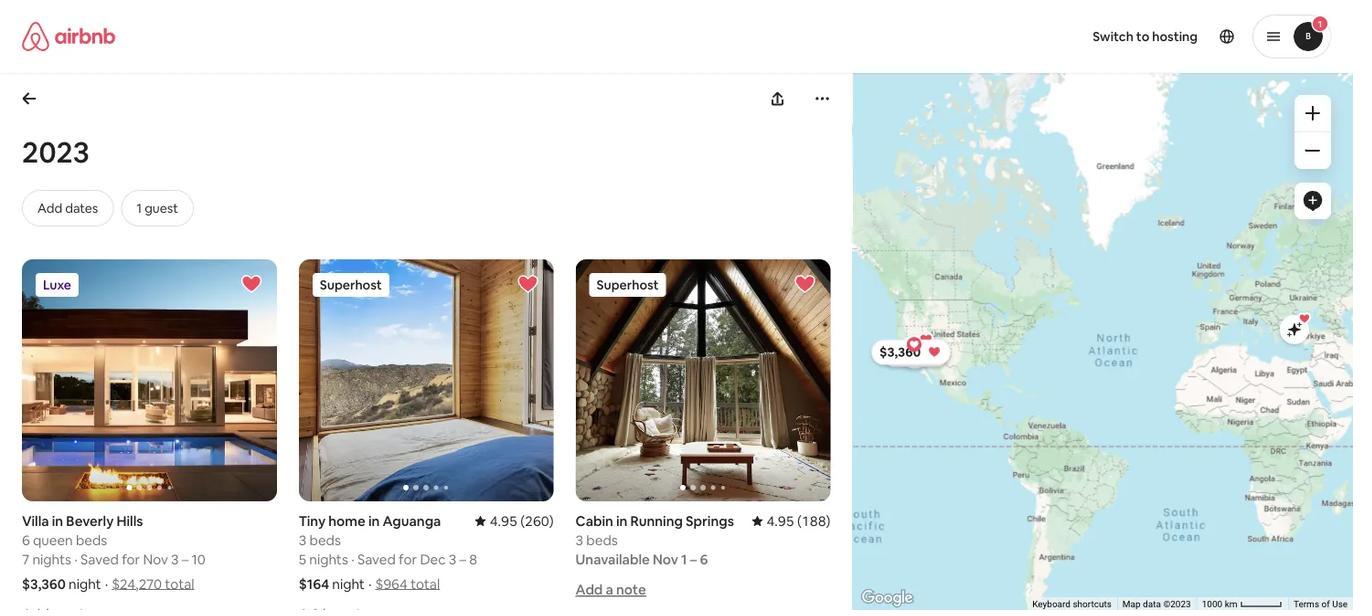 Task type: locate. For each thing, give the bounding box(es) containing it.
1 horizontal spatial –
[[459, 551, 466, 569]]

beds inside villa in beverly hills 6 queen beds 7 nights · saved for nov 3 – 10 $3,360 night · $24,270 total
[[76, 532, 107, 550]]

keyboard shortcuts
[[1033, 600, 1112, 611]]

2023
[[22, 133, 89, 171]]

saved up $964 on the left of the page
[[358, 551, 396, 569]]

in inside cabin in running springs 3 beds unavailable nov 1 – 6
[[616, 512, 628, 530]]

map
[[1123, 600, 1141, 611]]

map data ©2023
[[1123, 600, 1191, 611]]

beds down cabin at the bottom
[[587, 532, 618, 550]]

0 horizontal spatial $3,360
[[22, 576, 66, 593]]

10
[[192, 551, 206, 569]]

total inside tiny home in aguanga 3 beds 5 nights · saved for dec 3 – 8 $164 night · $964 total
[[411, 576, 440, 593]]

1 group from the left
[[22, 260, 277, 502]]

$164
[[890, 346, 919, 363], [299, 576, 329, 593]]

0 vertical spatial $3,360
[[880, 344, 921, 361]]

2 – from the left
[[459, 551, 466, 569]]

total down dec
[[411, 576, 440, 593]]

©2023
[[1164, 600, 1191, 611]]

3 down cabin at the bottom
[[576, 532, 584, 550]]

0 horizontal spatial $164
[[299, 576, 329, 593]]

– down springs
[[690, 551, 697, 569]]

nov inside villa in beverly hills 6 queen beds 7 nights · saved for nov 3 – 10 $3,360 night · $24,270 total
[[143, 551, 168, 569]]

add dates button
[[22, 190, 114, 227]]

1 nights from the left
[[32, 551, 71, 569]]

· down beverly
[[74, 551, 78, 569]]

6 inside cabin in running springs 3 beds unavailable nov 1 – 6
[[700, 551, 708, 569]]

2 night from the left
[[332, 576, 365, 593]]

add left dates
[[37, 200, 62, 217]]

0 horizontal spatial –
[[182, 551, 189, 569]]

in right home
[[369, 512, 380, 530]]

nights
[[32, 551, 71, 569], [309, 551, 348, 569]]

0 vertical spatial $164
[[890, 346, 919, 363]]

$164 button
[[882, 342, 949, 367]]

in right cabin at the bottom
[[616, 512, 628, 530]]

2 4.95 from the left
[[767, 512, 794, 530]]

$3,360 button
[[871, 340, 951, 365]]

in for cabin
[[616, 512, 628, 530]]

1 horizontal spatial beds
[[310, 532, 341, 550]]

1 vertical spatial $164
[[299, 576, 329, 593]]

1 horizontal spatial 4.95
[[767, 512, 794, 530]]

running
[[631, 512, 683, 530]]

terms
[[1294, 600, 1320, 611]]

1000 km
[[1202, 600, 1240, 611]]

2 saved from the left
[[358, 551, 396, 569]]

add left a
[[576, 582, 603, 599]]

2 horizontal spatial in
[[616, 512, 628, 530]]

add a place to the map image
[[1302, 190, 1324, 212]]

3 inside villa in beverly hills 6 queen beds 7 nights · saved for nov 3 – 10 $3,360 night · $24,270 total
[[171, 551, 179, 569]]

0 horizontal spatial add
[[37, 200, 62, 217]]

group for tiny home in aguanga
[[299, 260, 554, 502]]

total down 10
[[165, 576, 194, 593]]

villa in beverly hills 6 queen beds 7 nights · saved for nov 3 – 10 $3,360 night · $24,270 total
[[22, 512, 206, 593]]

4.95 (260)
[[490, 512, 554, 530]]

8
[[469, 551, 477, 569]]

1 horizontal spatial $3,360
[[880, 344, 921, 361]]

1 horizontal spatial $164
[[890, 346, 919, 363]]

1 guest
[[137, 200, 178, 217]]

zoom out image
[[1306, 144, 1321, 158]]

6 up 7
[[22, 532, 30, 550]]

1 inside 1 dropdown button
[[1319, 18, 1323, 30]]

3 up 5
[[299, 532, 307, 550]]

– left 10
[[182, 551, 189, 569]]

3 – from the left
[[690, 551, 697, 569]]

1 left guest
[[137, 200, 142, 217]]

2 in from the left
[[369, 512, 380, 530]]

2 horizontal spatial 1
[[1319, 18, 1323, 30]]

0 horizontal spatial nov
[[143, 551, 168, 569]]

– left 8
[[459, 551, 466, 569]]

in inside villa in beverly hills 6 queen beds 7 nights · saved for nov 3 – 10 $3,360 night · $24,270 total
[[52, 512, 63, 530]]

$24,270
[[112, 576, 162, 593]]

–
[[182, 551, 189, 569], [459, 551, 466, 569], [690, 551, 697, 569]]

nights inside villa in beverly hills 6 queen beds 7 nights · saved for nov 3 – 10 $3,360 night · $24,270 total
[[32, 551, 71, 569]]

3 in from the left
[[616, 512, 628, 530]]

– inside tiny home in aguanga 3 beds 5 nights · saved for dec 3 – 8 $164 night · $964 total
[[459, 551, 466, 569]]

shortcuts
[[1073, 600, 1112, 611]]

add
[[37, 200, 62, 217], [576, 582, 603, 599]]

beds down beverly
[[76, 532, 107, 550]]

for
[[122, 551, 140, 569], [399, 551, 417, 569]]

1 in from the left
[[52, 512, 63, 530]]

for inside tiny home in aguanga 3 beds 5 nights · saved for dec 3 – 8 $164 night · $964 total
[[399, 551, 417, 569]]

0 horizontal spatial nights
[[32, 551, 71, 569]]

·
[[74, 551, 78, 569], [351, 551, 355, 569], [105, 576, 108, 593], [369, 576, 372, 593]]

1 horizontal spatial 6
[[700, 551, 708, 569]]

· left $964 on the left of the page
[[369, 576, 372, 593]]

1 night from the left
[[69, 576, 101, 593]]

0 horizontal spatial 6
[[22, 532, 30, 550]]

1 horizontal spatial total
[[411, 576, 440, 593]]

1 guest button
[[121, 190, 194, 227]]

1 horizontal spatial night
[[332, 576, 365, 593]]

2 nov from the left
[[653, 551, 678, 569]]

add inside dropdown button
[[37, 200, 62, 217]]

nov
[[143, 551, 168, 569], [653, 551, 678, 569]]

night left $964 on the left of the page
[[332, 576, 365, 593]]

switch
[[1093, 28, 1134, 45]]

1 horizontal spatial add
[[576, 582, 603, 599]]

in up queen
[[52, 512, 63, 530]]

2 horizontal spatial –
[[690, 551, 697, 569]]

0 horizontal spatial beds
[[76, 532, 107, 550]]

2 vertical spatial 1
[[681, 551, 687, 569]]

· down home
[[351, 551, 355, 569]]

saved
[[81, 551, 119, 569], [358, 551, 396, 569]]

for up $964 total button
[[399, 551, 417, 569]]

nights right 5
[[309, 551, 348, 569]]

0 horizontal spatial saved
[[81, 551, 119, 569]]

0 vertical spatial add
[[37, 200, 62, 217]]

2 group from the left
[[299, 260, 554, 502]]

beds for tiny
[[310, 532, 341, 550]]

2 for from the left
[[399, 551, 417, 569]]

1 4.95 from the left
[[490, 512, 518, 530]]

for inside villa in beverly hills 6 queen beds 7 nights · saved for nov 3 – 10 $3,360 night · $24,270 total
[[122, 551, 140, 569]]

beds down the tiny
[[310, 532, 341, 550]]

1 for from the left
[[122, 551, 140, 569]]

unavailable
[[576, 551, 650, 569]]

2 nights from the left
[[309, 551, 348, 569]]

nov down running
[[653, 551, 678, 569]]

1 horizontal spatial nights
[[309, 551, 348, 569]]

6
[[22, 532, 30, 550], [700, 551, 708, 569]]

1000 km button
[[1197, 598, 1288, 611]]

4.95 for 4.95 (260)
[[490, 512, 518, 530]]

remove from wishlist: villa in beverly hills image
[[240, 273, 262, 295]]

6 inside villa in beverly hills 6 queen beds 7 nights · saved for nov 3 – 10 $3,360 night · $24,270 total
[[22, 532, 30, 550]]

2 total from the left
[[411, 576, 440, 593]]

beds inside tiny home in aguanga 3 beds 5 nights · saved for dec 3 – 8 $164 night · $964 total
[[310, 532, 341, 550]]

1 vertical spatial 1
[[137, 200, 142, 217]]

night left $24,270
[[69, 576, 101, 593]]

1 inside 1 guest dropdown button
[[137, 200, 142, 217]]

saved inside villa in beverly hills 6 queen beds 7 nights · saved for nov 3 – 10 $3,360 night · $24,270 total
[[81, 551, 119, 569]]

nights down queen
[[32, 551, 71, 569]]

$964 total button
[[375, 576, 440, 593]]

total inside villa in beverly hills 6 queen beds 7 nights · saved for nov 3 – 10 $3,360 night · $24,270 total
[[165, 576, 194, 593]]

0 horizontal spatial 4.95
[[490, 512, 518, 530]]

saved down beverly
[[81, 551, 119, 569]]

terms of use
[[1294, 600, 1348, 611]]

1 horizontal spatial in
[[369, 512, 380, 530]]

beds inside cabin in running springs 3 beds unavailable nov 1 – 6
[[587, 532, 618, 550]]

1 button
[[1253, 15, 1332, 59]]

data
[[1143, 600, 1161, 611]]

in inside tiny home in aguanga 3 beds 5 nights · saved for dec 3 – 8 $164 night · $964 total
[[369, 512, 380, 530]]

add for add a note
[[576, 582, 603, 599]]

1 saved from the left
[[81, 551, 119, 569]]

1 – from the left
[[182, 551, 189, 569]]

1 horizontal spatial nov
[[653, 551, 678, 569]]

$3,360
[[880, 344, 921, 361], [22, 576, 66, 593]]

7
[[22, 551, 29, 569]]

1
[[1319, 18, 1323, 30], [137, 200, 142, 217], [681, 551, 687, 569]]

6 down springs
[[700, 551, 708, 569]]

0 horizontal spatial group
[[22, 260, 277, 502]]

0 horizontal spatial total
[[165, 576, 194, 593]]

1 vertical spatial add
[[576, 582, 603, 599]]

use
[[1333, 600, 1348, 611]]

1 horizontal spatial for
[[399, 551, 417, 569]]

1000
[[1202, 600, 1223, 611]]

1 up zoom in image
[[1319, 18, 1323, 30]]

for up $24,270
[[122, 551, 140, 569]]

– inside cabin in running springs 3 beds unavailable nov 1 – 6
[[690, 551, 697, 569]]

dates
[[65, 200, 98, 217]]

2 horizontal spatial beds
[[587, 532, 618, 550]]

group
[[22, 260, 277, 502], [299, 260, 554, 502], [576, 260, 831, 502]]

hosting
[[1153, 28, 1198, 45]]

3
[[299, 532, 307, 550], [576, 532, 584, 550], [171, 551, 179, 569], [449, 551, 456, 569]]

0 horizontal spatial in
[[52, 512, 63, 530]]

1 vertical spatial $3,360
[[22, 576, 66, 593]]

1 horizontal spatial saved
[[358, 551, 396, 569]]

to
[[1137, 28, 1150, 45]]

nov inside cabin in running springs 3 beds unavailable nov 1 – 6
[[653, 551, 678, 569]]

2 horizontal spatial group
[[576, 260, 831, 502]]

in
[[52, 512, 63, 530], [369, 512, 380, 530], [616, 512, 628, 530]]

1 horizontal spatial group
[[299, 260, 554, 502]]

3 left 10
[[171, 551, 179, 569]]

1 beds from the left
[[76, 532, 107, 550]]

2 beds from the left
[[310, 532, 341, 550]]

1 nov from the left
[[143, 551, 168, 569]]

4.95
[[490, 512, 518, 530], [767, 512, 794, 530]]

villa
[[22, 512, 49, 530]]

remove from wishlist: tiny home in aguanga image
[[517, 273, 539, 295]]

0 horizontal spatial night
[[69, 576, 101, 593]]

0 vertical spatial 1
[[1319, 18, 1323, 30]]

1 total from the left
[[165, 576, 194, 593]]

night
[[69, 576, 101, 593], [332, 576, 365, 593]]

group for villa in beverly hills
[[22, 260, 277, 502]]

total
[[165, 576, 194, 593], [411, 576, 440, 593]]

nov up "$24,270 total" button
[[143, 551, 168, 569]]

add a note
[[576, 582, 646, 599]]

1 for 1 guest
[[137, 200, 142, 217]]

3 beds from the left
[[587, 532, 618, 550]]

profile element
[[699, 0, 1332, 73]]

0 horizontal spatial 1
[[137, 200, 142, 217]]

0 vertical spatial 6
[[22, 532, 30, 550]]

0 horizontal spatial for
[[122, 551, 140, 569]]

3 group from the left
[[576, 260, 831, 502]]

1 down springs
[[681, 551, 687, 569]]

1 horizontal spatial 1
[[681, 551, 687, 569]]

4.95 left (188)
[[767, 512, 794, 530]]

beds
[[76, 532, 107, 550], [310, 532, 341, 550], [587, 532, 618, 550]]

4.95 left (260)
[[490, 512, 518, 530]]

in for villa
[[52, 512, 63, 530]]

1 vertical spatial 6
[[700, 551, 708, 569]]

$3,360 inside villa in beverly hills 6 queen beds 7 nights · saved for nov 3 – 10 $3,360 night · $24,270 total
[[22, 576, 66, 593]]



Task type: describe. For each thing, give the bounding box(es) containing it.
aguanga
[[383, 512, 441, 530]]

zoom in image
[[1306, 106, 1321, 121]]

(260)
[[521, 512, 554, 530]]

beds for cabin
[[587, 532, 618, 550]]

switch to hosting link
[[1082, 17, 1209, 56]]

4.95 for 4.95 (188)
[[767, 512, 794, 530]]

google map
including 3 saved stays. region
[[751, 0, 1354, 611]]

5
[[299, 551, 306, 569]]

km
[[1225, 600, 1238, 611]]

nights inside tiny home in aguanga 3 beds 5 nights · saved for dec 3 – 8 $164 night · $964 total
[[309, 551, 348, 569]]

4.95 out of 5 average rating,  260 reviews image
[[475, 512, 554, 530]]

(188)
[[797, 512, 831, 530]]

dec
[[420, 551, 446, 569]]

springs
[[686, 512, 734, 530]]

$964
[[375, 576, 408, 593]]

queen
[[33, 532, 73, 550]]

a
[[606, 582, 614, 599]]

night inside villa in beverly hills 6 queen beds 7 nights · saved for nov 3 – 10 $3,360 night · $24,270 total
[[69, 576, 101, 593]]

$3,360 inside button
[[880, 344, 921, 361]]

cabin in running springs 3 beds unavailable nov 1 – 6
[[576, 512, 734, 569]]

night inside tiny home in aguanga 3 beds 5 nights · saved for dec 3 – 8 $164 night · $964 total
[[332, 576, 365, 593]]

google image
[[857, 587, 918, 611]]

$164 inside button
[[890, 346, 919, 363]]

home
[[329, 512, 366, 530]]

· left $24,270
[[105, 576, 108, 593]]

add for add dates
[[37, 200, 62, 217]]

group for cabin in running springs
[[576, 260, 831, 502]]

cabin
[[576, 512, 614, 530]]

tiny
[[299, 512, 326, 530]]

beverly
[[66, 512, 114, 530]]

– inside villa in beverly hills 6 queen beds 7 nights · saved for nov 3 – 10 $3,360 night · $24,270 total
[[182, 551, 189, 569]]

remove from wishlist: cabin in running springs image
[[794, 273, 816, 295]]

3 right dec
[[449, 551, 456, 569]]

$24,270 total button
[[112, 576, 194, 593]]

4.95 out of 5 average rating,  188 reviews image
[[752, 512, 831, 530]]

4.95 (188)
[[767, 512, 831, 530]]

hills
[[117, 512, 143, 530]]

tiny home in aguanga 3 beds 5 nights · saved for dec 3 – 8 $164 night · $964 total
[[299, 512, 477, 593]]

guest
[[145, 200, 178, 217]]

3 inside cabin in running springs 3 beds unavailable nov 1 – 6
[[576, 532, 584, 550]]

add a note button
[[576, 582, 646, 599]]

keyboard
[[1033, 600, 1071, 611]]

note
[[616, 582, 646, 599]]

keyboard shortcuts button
[[1033, 599, 1112, 611]]

add dates
[[37, 200, 98, 217]]

1 inside cabin in running springs 3 beds unavailable nov 1 – 6
[[681, 551, 687, 569]]

1 for 1
[[1319, 18, 1323, 30]]

saved inside tiny home in aguanga 3 beds 5 nights · saved for dec 3 – 8 $164 night · $964 total
[[358, 551, 396, 569]]

of
[[1322, 600, 1330, 611]]

switch to hosting
[[1093, 28, 1198, 45]]

terms of use link
[[1294, 600, 1348, 611]]

$164 inside tiny home in aguanga 3 beds 5 nights · saved for dec 3 – 8 $164 night · $964 total
[[299, 576, 329, 593]]



Task type: vqa. For each thing, say whether or not it's contained in the screenshot.
the rightmost "In"
yes



